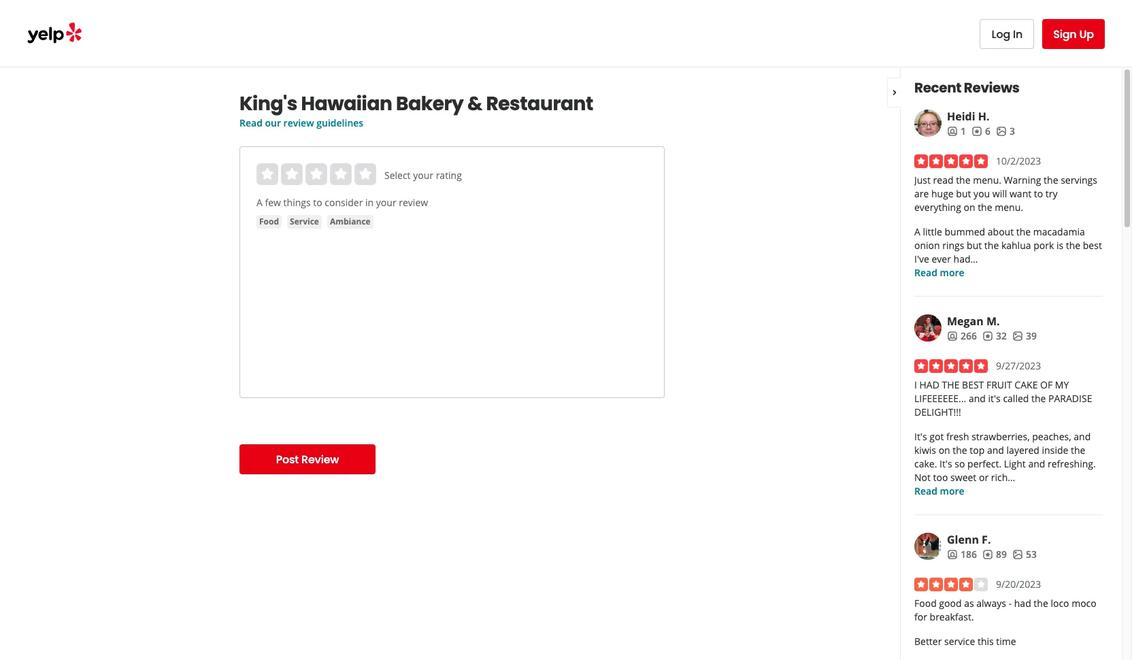 Task type: locate. For each thing, give the bounding box(es) containing it.
a few things to consider in your review
[[257, 196, 428, 209]]

1 horizontal spatial your
[[413, 169, 434, 182]]

1 vertical spatial reviews element
[[983, 329, 1007, 343]]

this
[[978, 635, 994, 648]]

0 horizontal spatial on
[[939, 444, 951, 457]]

read more button down "too"
[[915, 485, 965, 498]]

1 vertical spatial food
[[915, 597, 937, 610]]

186
[[961, 548, 977, 561]]

a left few
[[257, 196, 263, 209]]

89
[[997, 548, 1007, 561]]

0 vertical spatial 16 review v2 image
[[983, 331, 994, 342]]

1 horizontal spatial food
[[915, 597, 937, 610]]

0 vertical spatial on
[[964, 201, 976, 214]]

photos element right 32
[[1013, 329, 1037, 343]]

1 vertical spatial friends element
[[948, 329, 977, 343]]

16 friends v2 image for heidi h.
[[948, 126, 958, 137]]

reviews element containing 89
[[983, 548, 1007, 562]]

refreshing.
[[1048, 457, 1096, 470]]

0 vertical spatial read more button
[[915, 266, 965, 280]]

read more button for heidi h.
[[915, 266, 965, 280]]

1 16 review v2 image from the top
[[983, 331, 994, 342]]

photos element containing 3
[[997, 125, 1016, 138]]

0 vertical spatial more
[[940, 266, 965, 279]]

16 photos v2 image left 39
[[1013, 331, 1024, 342]]

in
[[366, 196, 374, 209]]

1 vertical spatial but
[[967, 239, 982, 252]]

0 vertical spatial reviews element
[[972, 125, 991, 138]]

are
[[915, 187, 929, 200]]

a for a little bummed about the macadamia onion rings but the kahlua pork is the best i've ever had…
[[915, 225, 921, 238]]

review
[[284, 116, 314, 129], [399, 196, 428, 209]]

1 read more button from the top
[[915, 266, 965, 280]]

food inside food good as always - had the loco moco for breakfast.
[[915, 597, 937, 610]]

2 more from the top
[[940, 485, 965, 498]]

food down few
[[259, 216, 279, 227]]

h.
[[979, 109, 990, 124]]

the right had
[[1034, 597, 1049, 610]]

friends element down megan
[[948, 329, 977, 343]]

1 vertical spatial 16 review v2 image
[[983, 549, 994, 560]]

2 friends element from the top
[[948, 329, 977, 343]]

and up refreshing.
[[1074, 430, 1091, 443]]

friends element down the heidi
[[948, 125, 967, 138]]

photos element containing 39
[[1013, 329, 1037, 343]]

0 vertical spatial read
[[240, 116, 263, 129]]

perfect.
[[968, 457, 1002, 470]]

-
[[1009, 597, 1012, 610]]

and inside 'i had the best fruit cake of my lifeeeeee... and it's called the paradise delight!!!'
[[969, 392, 986, 405]]

bummed
[[945, 225, 986, 238]]

1 vertical spatial your
[[376, 196, 397, 209]]

1 vertical spatial read
[[915, 266, 938, 279]]

0 vertical spatial your
[[413, 169, 434, 182]]

16 review v2 image
[[972, 126, 983, 137]]

1 vertical spatial read more
[[915, 485, 965, 498]]

0 vertical spatial but
[[957, 187, 972, 200]]

&
[[468, 91, 483, 117]]

huge
[[932, 187, 954, 200]]

macadamia
[[1034, 225, 1086, 238]]

and
[[969, 392, 986, 405], [1074, 430, 1091, 443], [988, 444, 1005, 457], [1029, 457, 1046, 470]]

a inside a little bummed about the macadamia onion rings but the kahlua pork is the best i've ever had…
[[915, 225, 921, 238]]

1 vertical spatial 16 friends v2 image
[[948, 549, 958, 560]]

review right our
[[284, 116, 314, 129]]

had…
[[954, 253, 979, 265]]

bakery
[[396, 91, 464, 117]]

to
[[1035, 187, 1044, 200], [313, 196, 322, 209]]

megan m.
[[948, 314, 1000, 329]]

photo of glenn f. image
[[915, 533, 942, 560]]

and down best
[[969, 392, 986, 405]]

read down the i've
[[915, 266, 938, 279]]

had
[[1015, 597, 1032, 610]]

the up try
[[1044, 174, 1059, 187]]

sweet
[[951, 471, 977, 484]]

0 vertical spatial review
[[284, 116, 314, 129]]

more down ever
[[940, 266, 965, 279]]

photos element containing 53
[[1013, 548, 1037, 562]]

breakfast.
[[930, 611, 975, 624]]

kiwis
[[915, 444, 937, 457]]

friends element containing 266
[[948, 329, 977, 343]]

1 horizontal spatial it's
[[940, 457, 953, 470]]

1 vertical spatial on
[[939, 444, 951, 457]]

0 horizontal spatial review
[[284, 116, 314, 129]]

more down sweet
[[940, 485, 965, 498]]

0 horizontal spatial to
[[313, 196, 322, 209]]

1 more from the top
[[940, 266, 965, 279]]

0 vertical spatial 5 star rating image
[[915, 155, 988, 168]]

fresh
[[947, 430, 970, 443]]

1 horizontal spatial on
[[964, 201, 976, 214]]

read down not
[[915, 485, 938, 498]]

your right in
[[376, 196, 397, 209]]

reviews element down h. on the top right of page
[[972, 125, 991, 138]]

2 read more button from the top
[[915, 485, 965, 498]]

on inside just read the menu. warning the servings are huge but you will want to try everything on the menu.
[[964, 201, 976, 214]]

1 5 star rating image from the top
[[915, 155, 988, 168]]

16 friends v2 image left 186
[[948, 549, 958, 560]]

2 vertical spatial 16 photos v2 image
[[1013, 549, 1024, 560]]

5 star rating image
[[915, 155, 988, 168], [915, 359, 988, 373]]

menu. down will
[[995, 201, 1024, 214]]

16 friends v2 image left 1
[[948, 126, 958, 137]]

6
[[986, 125, 991, 138]]

layered
[[1007, 444, 1040, 457]]

good
[[940, 597, 962, 610]]

photos element right 6
[[997, 125, 1016, 138]]

food
[[259, 216, 279, 227], [915, 597, 937, 610]]

i've
[[915, 253, 930, 265]]

friends element down glenn on the right bottom of page
[[948, 548, 977, 562]]

review inside king's hawaiian bakery & restaurant read our review guidelines
[[284, 116, 314, 129]]

a
[[257, 196, 263, 209], [915, 225, 921, 238]]

0 horizontal spatial it's
[[915, 430, 928, 443]]

on
[[964, 201, 976, 214], [939, 444, 951, 457]]

16 photos v2 image left 3 on the top of page
[[997, 126, 1007, 137]]

menu.
[[974, 174, 1002, 187], [995, 201, 1024, 214]]

16 photos v2 image for megan m.
[[1013, 331, 1024, 342]]

loco
[[1051, 597, 1070, 610]]

friends element containing 186
[[948, 548, 977, 562]]

reviews element
[[972, 125, 991, 138], [983, 329, 1007, 343], [983, 548, 1007, 562]]

friends element
[[948, 125, 967, 138], [948, 329, 977, 343], [948, 548, 977, 562]]

but left you
[[957, 187, 972, 200]]

had
[[920, 378, 940, 391]]

it's
[[915, 430, 928, 443], [940, 457, 953, 470]]

cake.
[[915, 457, 938, 470]]

2 vertical spatial photos element
[[1013, 548, 1037, 562]]

read left our
[[240, 116, 263, 129]]

better
[[915, 635, 942, 648]]

review for hawaiian
[[284, 116, 314, 129]]

log in button
[[981, 19, 1035, 49]]

a little bummed about the macadamia onion rings but the kahlua pork is the best i've ever had…
[[915, 225, 1103, 265]]

16 review v2 image left 89
[[983, 549, 994, 560]]

2 vertical spatial reviews element
[[983, 548, 1007, 562]]

2 read more from the top
[[915, 485, 965, 498]]

food up for
[[915, 597, 937, 610]]

1 read more from the top
[[915, 266, 965, 279]]

2 vertical spatial friends element
[[948, 548, 977, 562]]

2 16 friends v2 image from the top
[[948, 549, 958, 560]]

reviews element down f.
[[983, 548, 1007, 562]]

16 photos v2 image left 53
[[1013, 549, 1024, 560]]

0 vertical spatial read more
[[915, 266, 965, 279]]

strawberries,
[[972, 430, 1030, 443]]

1 horizontal spatial review
[[399, 196, 428, 209]]

as
[[965, 597, 975, 610]]

photos element for heidi h.
[[997, 125, 1016, 138]]

1 vertical spatial read more button
[[915, 485, 965, 498]]

53
[[1026, 548, 1037, 561]]

want
[[1010, 187, 1032, 200]]

1 horizontal spatial a
[[915, 225, 921, 238]]

1 friends element from the top
[[948, 125, 967, 138]]

review
[[302, 452, 339, 467]]

1 vertical spatial a
[[915, 225, 921, 238]]

None radio
[[257, 163, 278, 185], [281, 163, 303, 185], [306, 163, 327, 185], [257, 163, 278, 185], [281, 163, 303, 185], [306, 163, 327, 185]]

0 vertical spatial friends element
[[948, 125, 967, 138]]

close sidebar icon image
[[890, 87, 901, 98], [890, 87, 901, 98]]

photos element right 89
[[1013, 548, 1037, 562]]

hawaiian
[[301, 91, 392, 117]]

friends element containing 1
[[948, 125, 967, 138]]

0 vertical spatial a
[[257, 196, 263, 209]]

menu. up you
[[974, 174, 1002, 187]]

light
[[1005, 457, 1026, 470]]

sign
[[1054, 26, 1077, 42]]

more for heidi h.
[[940, 266, 965, 279]]

m.
[[987, 314, 1000, 329]]

food for food good as always - had the loco moco for breakfast.
[[915, 597, 937, 610]]

1 vertical spatial review
[[399, 196, 428, 209]]

5 star rating image up read
[[915, 155, 988, 168]]

but up had…
[[967, 239, 982, 252]]

delight!!!
[[915, 406, 962, 419]]

king's
[[240, 91, 298, 117]]

review down select your rating
[[399, 196, 428, 209]]

0 horizontal spatial food
[[259, 216, 279, 227]]

top
[[970, 444, 985, 457]]

1 16 friends v2 image from the top
[[948, 126, 958, 137]]

16 review v2 image left 32
[[983, 331, 994, 342]]

read more down "too"
[[915, 485, 965, 498]]

post
[[276, 452, 299, 467]]

always
[[977, 597, 1007, 610]]

1 vertical spatial photos element
[[1013, 329, 1037, 343]]

read more button
[[915, 266, 965, 280], [915, 485, 965, 498]]

read for heidi h.
[[915, 266, 938, 279]]

food for food
[[259, 216, 279, 227]]

it's up kiwis
[[915, 430, 928, 443]]

None radio
[[330, 163, 352, 185], [355, 163, 376, 185], [330, 163, 352, 185], [355, 163, 376, 185]]

heidi
[[948, 109, 976, 124]]

to right things
[[313, 196, 322, 209]]

it's left so
[[940, 457, 953, 470]]

2 16 review v2 image from the top
[[983, 549, 994, 560]]

better service this time
[[915, 635, 1017, 648]]

read more down ever
[[915, 266, 965, 279]]

your left rating
[[413, 169, 434, 182]]

friends element for heidi h.
[[948, 125, 967, 138]]

0 vertical spatial 16 photos v2 image
[[997, 126, 1007, 137]]

and down layered
[[1029, 457, 1046, 470]]

5 star rating image up the
[[915, 359, 988, 373]]

read inside king's hawaiian bakery & restaurant read our review guidelines
[[240, 116, 263, 129]]

rating element
[[257, 163, 376, 185]]

read more for heidi h.
[[915, 266, 965, 279]]

on down got
[[939, 444, 951, 457]]

reviews element containing 6
[[972, 125, 991, 138]]

3 friends element from the top
[[948, 548, 977, 562]]

food good as always - had the loco moco for breakfast.
[[915, 597, 1097, 624]]

reviews element for f.
[[983, 548, 1007, 562]]

on down you
[[964, 201, 976, 214]]

things
[[284, 196, 311, 209]]

1 vertical spatial 5 star rating image
[[915, 359, 988, 373]]

restaurant
[[486, 91, 594, 117]]

the down of on the bottom of page
[[1032, 392, 1047, 405]]

read more button down ever
[[915, 266, 965, 280]]

16 friends v2 image for glenn f.
[[948, 549, 958, 560]]

1 vertical spatial more
[[940, 485, 965, 498]]

pork
[[1034, 239, 1055, 252]]

1 horizontal spatial to
[[1035, 187, 1044, 200]]

but
[[957, 187, 972, 200], [967, 239, 982, 252]]

1 vertical spatial 16 photos v2 image
[[1013, 331, 1024, 342]]

read
[[934, 174, 954, 187]]

0 horizontal spatial a
[[257, 196, 263, 209]]

0 vertical spatial 16 friends v2 image
[[948, 126, 958, 137]]

servings
[[1061, 174, 1098, 187]]

16 review v2 image for f.
[[983, 549, 994, 560]]

2 5 star rating image from the top
[[915, 359, 988, 373]]

9/20/2023
[[997, 578, 1042, 591]]

reviews element containing 32
[[983, 329, 1007, 343]]

reviews element down m.
[[983, 329, 1007, 343]]

review for few
[[399, 196, 428, 209]]

16 review v2 image
[[983, 331, 994, 342], [983, 549, 994, 560]]

photos element
[[997, 125, 1016, 138], [1013, 329, 1037, 343], [1013, 548, 1037, 562]]

to left try
[[1035, 187, 1044, 200]]

a left little
[[915, 225, 921, 238]]

the
[[942, 378, 960, 391]]

read more
[[915, 266, 965, 279], [915, 485, 965, 498]]

read more for megan m.
[[915, 485, 965, 498]]

2 vertical spatial read
[[915, 485, 938, 498]]

0 vertical spatial photos element
[[997, 125, 1016, 138]]

kahlua
[[1002, 239, 1032, 252]]

called
[[1004, 392, 1029, 405]]

heidi h.
[[948, 109, 990, 124]]

not
[[915, 471, 931, 484]]

16 friends v2 image
[[948, 126, 958, 137], [948, 549, 958, 560]]

0 horizontal spatial your
[[376, 196, 397, 209]]

16 photos v2 image
[[997, 126, 1007, 137], [1013, 331, 1024, 342], [1013, 549, 1024, 560]]

0 vertical spatial food
[[259, 216, 279, 227]]

best
[[1084, 239, 1103, 252]]



Task type: describe. For each thing, give the bounding box(es) containing it.
read more button for megan m.
[[915, 485, 965, 498]]

266
[[961, 329, 977, 342]]

try
[[1046, 187, 1058, 200]]

and down strawberries,
[[988, 444, 1005, 457]]

our
[[265, 116, 281, 129]]

1 vertical spatial menu.
[[995, 201, 1024, 214]]

more for megan m.
[[940, 485, 965, 498]]

the up refreshing.
[[1071, 444, 1086, 457]]

or
[[979, 471, 989, 484]]

guidelines
[[317, 116, 364, 129]]

moco
[[1072, 597, 1097, 610]]

just read the menu. warning the servings are huge but you will want to try everything on the menu.
[[915, 174, 1098, 214]]

friends element for megan m.
[[948, 329, 977, 343]]

sign up button
[[1043, 19, 1105, 49]]

read our review guidelines link
[[240, 116, 364, 129]]

glenn f.
[[948, 532, 991, 547]]

ambiance
[[330, 216, 371, 227]]

i had the best fruit cake of my lifeeeeee... and it's called the paradise delight!!!
[[915, 378, 1093, 419]]

fruit
[[987, 378, 1013, 391]]

39
[[1026, 329, 1037, 342]]

f.
[[982, 532, 991, 547]]

9/27/2023
[[997, 359, 1042, 372]]

16 review v2 image for m.
[[983, 331, 994, 342]]

the right the is
[[1067, 239, 1081, 252]]

log in
[[992, 26, 1023, 42]]

got
[[930, 430, 944, 443]]

megan
[[948, 314, 984, 329]]

reviews
[[964, 78, 1020, 97]]

read for megan m.
[[915, 485, 938, 498]]

to inside just read the menu. warning the servings are huge but you will want to try everything on the menu.
[[1035, 187, 1044, 200]]

lifeeeeee...
[[915, 392, 967, 405]]

king's hawaiian bakery & restaurant read our review guidelines
[[240, 91, 594, 129]]

photos element for megan m.
[[1013, 329, 1037, 343]]

consider
[[325, 196, 363, 209]]

i
[[915, 378, 918, 391]]

up
[[1080, 26, 1095, 42]]

service
[[945, 635, 976, 648]]

1
[[961, 125, 967, 138]]

but inside a little bummed about the macadamia onion rings but the kahlua pork is the best i've ever had…
[[967, 239, 982, 252]]

photo of heidi h. image
[[915, 110, 942, 137]]

glenn
[[948, 532, 980, 547]]

32
[[997, 329, 1007, 342]]

3
[[1010, 125, 1016, 138]]

5 star rating image for heidi h.
[[915, 155, 988, 168]]

log
[[992, 26, 1011, 42]]

recent
[[915, 78, 962, 97]]

onion
[[915, 239, 940, 252]]

service
[[290, 216, 319, 227]]

my
[[1056, 378, 1070, 391]]

1 vertical spatial it's
[[940, 457, 953, 470]]

paradise
[[1049, 392, 1093, 405]]

post review button
[[240, 445, 376, 474]]

the right read
[[957, 174, 971, 187]]

but inside just read the menu. warning the servings are huge but you will want to try everything on the menu.
[[957, 187, 972, 200]]

select your rating
[[385, 169, 462, 182]]

rating
[[436, 169, 462, 182]]

inside
[[1043, 444, 1069, 457]]

the inside food good as always - had the loco moco for breakfast.
[[1034, 597, 1049, 610]]

best
[[963, 378, 985, 391]]

cake
[[1015, 378, 1038, 391]]

so
[[955, 457, 966, 470]]

16 photos v2 image for glenn f.
[[1013, 549, 1024, 560]]

warning
[[1004, 174, 1042, 187]]

just
[[915, 174, 931, 187]]

0 vertical spatial it's
[[915, 430, 928, 443]]

king's hawaiian bakery & restaurant link
[[240, 91, 665, 117]]

the up so
[[953, 444, 968, 457]]

16 photos v2 image for heidi h.
[[997, 126, 1007, 137]]

is
[[1057, 239, 1064, 252]]

reviews element for m.
[[983, 329, 1007, 343]]

the inside 'i had the best fruit cake of my lifeeeeee... and it's called the paradise delight!!!'
[[1032, 392, 1047, 405]]

few
[[265, 196, 281, 209]]

photos element for glenn f.
[[1013, 548, 1037, 562]]

it's
[[989, 392, 1001, 405]]

4 star rating image
[[915, 578, 988, 592]]

ever
[[932, 253, 952, 265]]

everything
[[915, 201, 962, 214]]

time
[[997, 635, 1017, 648]]

peaches,
[[1033, 430, 1072, 443]]

the up kahlua
[[1017, 225, 1031, 238]]

recent reviews
[[915, 78, 1020, 97]]

too
[[934, 471, 949, 484]]

select
[[385, 169, 411, 182]]

16 friends v2 image
[[948, 331, 958, 342]]

the down you
[[978, 201, 993, 214]]

friends element for glenn f.
[[948, 548, 977, 562]]

the down about
[[985, 239, 999, 252]]

photo of megan m. image
[[915, 314, 942, 342]]

will
[[993, 187, 1008, 200]]

in
[[1014, 26, 1023, 42]]

rings
[[943, 239, 965, 252]]

0 vertical spatial menu.
[[974, 174, 1002, 187]]

a for a few things to consider in your review
[[257, 196, 263, 209]]

reviews element for h.
[[972, 125, 991, 138]]

on inside it's got fresh strawberries, peaches, and kiwis on the top and layered inside the cake. it's so perfect. light and refreshing. not too sweet or rich…
[[939, 444, 951, 457]]

for
[[915, 611, 928, 624]]

little
[[923, 225, 943, 238]]

5 star rating image for megan m.
[[915, 359, 988, 373]]

of
[[1041, 378, 1053, 391]]



Task type: vqa. For each thing, say whether or not it's contained in the screenshot.
on to the top
yes



